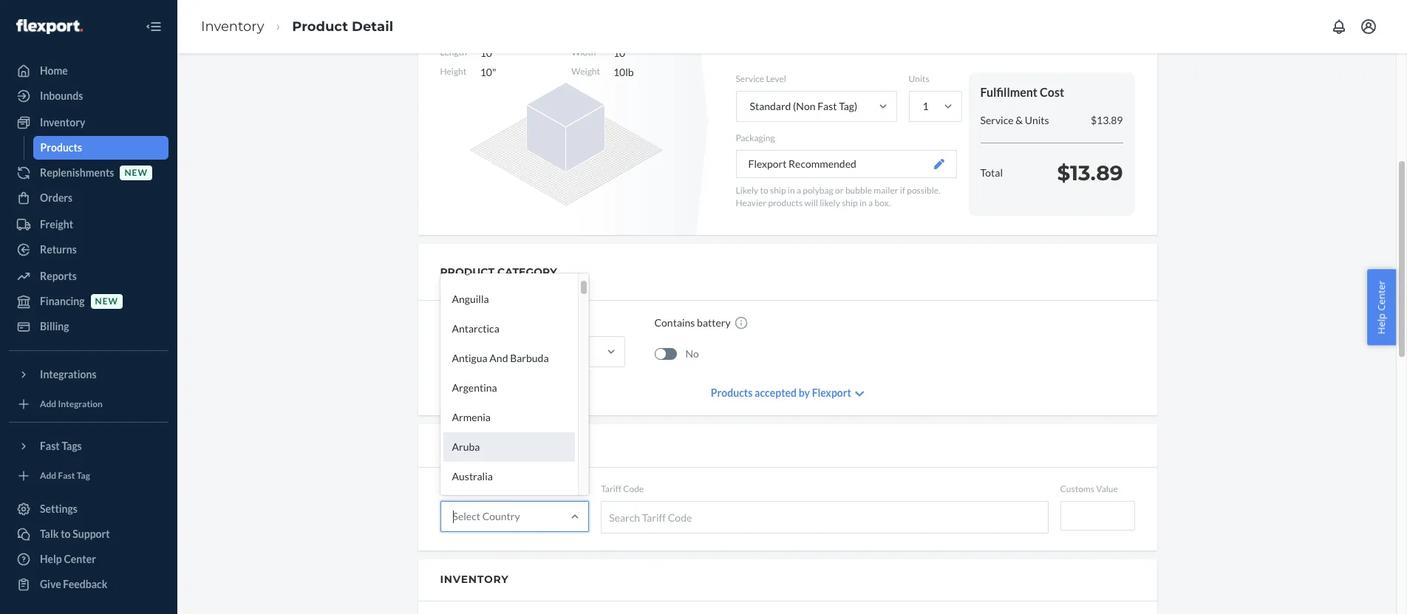 Task type: vqa. For each thing, say whether or not it's contained in the screenshot.
tab list
no



Task type: describe. For each thing, give the bounding box(es) containing it.
fast tags button
[[9, 435, 169, 458]]

(non
[[793, 100, 816, 112]]

give
[[40, 578, 61, 591]]

fulfillment cost
[[981, 85, 1065, 99]]

replenishments
[[40, 166, 114, 179]]

1
[[923, 100, 929, 112]]

financing
[[40, 295, 85, 308]]

open account menu image
[[1360, 18, 1378, 35]]

tag)
[[839, 100, 858, 112]]

10 right 'length'
[[480, 47, 492, 59]]

breadcrumbs navigation
[[189, 5, 405, 48]]

help inside button
[[1376, 313, 1389, 334]]

service for service level
[[736, 73, 765, 84]]

lb
[[626, 66, 634, 78]]

returns link
[[9, 238, 169, 262]]

antarctica
[[452, 322, 500, 335]]

0 horizontal spatial tariff
[[601, 484, 622, 495]]

search tariff code
[[609, 511, 692, 524]]

&
[[1016, 114, 1023, 126]]

tags
[[62, 440, 82, 452]]

to for talk
[[61, 528, 71, 540]]

customs for customs information
[[440, 439, 498, 452]]

" right 'length'
[[492, 47, 496, 59]]

category
[[479, 316, 519, 329]]

home link
[[9, 59, 169, 83]]

antigua and barbuda
[[452, 352, 549, 365]]

fulfillment
[[981, 85, 1038, 99]]

weight
[[572, 66, 600, 77]]

likely
[[736, 185, 759, 196]]

0 vertical spatial a
[[797, 185, 801, 196]]

level
[[766, 73, 787, 84]]

flexport inside button
[[749, 158, 787, 170]]

integrations
[[40, 368, 97, 381]]

service level
[[736, 73, 787, 84]]

integration
[[58, 399, 103, 410]]

" inside 10 " height
[[626, 47, 630, 59]]

help center button
[[1368, 269, 1397, 345]]

select country
[[453, 510, 520, 523]]

possible.
[[907, 185, 941, 196]]

0 horizontal spatial in
[[788, 185, 795, 196]]

category
[[498, 265, 557, 279]]

center inside button
[[1376, 280, 1389, 311]]

australia
[[452, 470, 493, 483]]

information
[[501, 439, 586, 452]]

add for add fast tag
[[40, 471, 56, 482]]

height
[[440, 66, 467, 77]]

antigua
[[452, 352, 488, 365]]

0 vertical spatial fast
[[818, 100, 837, 112]]

anguilla
[[452, 293, 489, 305]]

0 vertical spatial ship
[[770, 185, 786, 196]]

$13.89 for service & units
[[1091, 114, 1123, 126]]

polybag
[[803, 185, 834, 196]]

0 horizontal spatial center
[[64, 553, 96, 566]]

mailer
[[874, 185, 899, 196]]

10 inside 10 " height
[[614, 47, 626, 59]]

tariff code
[[601, 484, 644, 495]]

1 horizontal spatial code
[[668, 511, 692, 524]]

1 vertical spatial help
[[40, 553, 62, 566]]

flexport recommended button
[[736, 150, 957, 178]]

product detail
[[292, 18, 393, 34]]

accepted
[[755, 387, 797, 399]]

value
[[1097, 484, 1119, 495]]

likely to ship in a polybag or bubble mailer if possible. heavier products will likely ship in a box.
[[736, 185, 941, 209]]

likely
[[820, 198, 841, 209]]

recommended
[[789, 158, 857, 170]]

2 horizontal spatial inventory
[[440, 573, 509, 586]]

1 vertical spatial in
[[860, 198, 867, 209]]

new for financing
[[95, 296, 118, 307]]

1 horizontal spatial ship
[[842, 198, 858, 209]]

billing link
[[9, 315, 169, 339]]

reports link
[[9, 265, 169, 288]]

barbuda
[[510, 352, 549, 365]]

1 vertical spatial flexport
[[812, 387, 852, 399]]

orders
[[40, 191, 73, 204]]

tag
[[77, 471, 90, 482]]

standard
[[750, 100, 791, 112]]

inbounds
[[40, 89, 83, 102]]

product category
[[440, 316, 519, 329]]

angola
[[452, 263, 484, 276]]

add integration
[[40, 399, 103, 410]]

contains battery
[[655, 316, 731, 329]]

settings
[[40, 503, 78, 515]]

of
[[474, 484, 484, 495]]

10 " height
[[440, 47, 630, 77]]

help center inside button
[[1376, 280, 1389, 334]]

products accepted by flexport
[[711, 387, 852, 399]]

10 right weight
[[614, 66, 626, 78]]

pen image
[[934, 159, 945, 170]]

austria
[[452, 500, 485, 512]]

talk
[[40, 528, 59, 540]]

bubble
[[846, 185, 872, 196]]

give feedback button
[[9, 573, 169, 597]]

open notifications image
[[1331, 18, 1349, 35]]

reports
[[40, 270, 77, 282]]

0 horizontal spatial units
[[909, 73, 930, 84]]

total
[[981, 166, 1003, 179]]

integrations button
[[9, 363, 169, 387]]

flexport logo image
[[16, 19, 83, 34]]

10 right height
[[480, 66, 492, 78]]



Task type: locate. For each thing, give the bounding box(es) containing it.
10 up 10 lb
[[614, 47, 626, 59]]

0 vertical spatial flexport
[[749, 158, 787, 170]]

in up products
[[788, 185, 795, 196]]

add fast tag
[[40, 471, 90, 482]]

1 vertical spatial fast
[[40, 440, 60, 452]]

length
[[440, 47, 467, 58]]

cost
[[1040, 85, 1065, 99]]

0 horizontal spatial inventory link
[[9, 111, 169, 135]]

0 vertical spatial 10 "
[[480, 47, 496, 59]]

0 vertical spatial help center
[[1376, 280, 1389, 334]]

battery
[[697, 316, 731, 329]]

0 vertical spatial country
[[440, 484, 473, 495]]

customs information
[[440, 439, 586, 452]]

customs value
[[1061, 484, 1119, 495]]

0 vertical spatial products
[[40, 141, 82, 154]]

customs for customs value
[[1061, 484, 1095, 495]]

in down bubble
[[860, 198, 867, 209]]

talk to support link
[[9, 523, 169, 546]]

home
[[40, 64, 68, 77]]

service for service & units
[[981, 114, 1014, 126]]

if
[[900, 185, 906, 196]]

no
[[686, 347, 699, 360]]

code up search
[[623, 484, 644, 495]]

products left accepted
[[711, 387, 753, 399]]

0 horizontal spatial products
[[40, 141, 82, 154]]

1 horizontal spatial product
[[440, 316, 477, 329]]

tariff right search
[[642, 511, 666, 524]]

customs
[[440, 439, 498, 452], [1061, 484, 1095, 495]]

new down the products link
[[125, 167, 148, 178]]

0 vertical spatial to
[[760, 185, 769, 196]]

support
[[73, 528, 110, 540]]

1 horizontal spatial help
[[1376, 313, 1389, 334]]

products for products accepted by flexport
[[711, 387, 753, 399]]

country down australia
[[440, 484, 473, 495]]

flexport recommended
[[749, 158, 857, 170]]

1 vertical spatial country
[[483, 510, 520, 523]]

product for product detail
[[292, 18, 348, 34]]

1 horizontal spatial new
[[125, 167, 148, 178]]

"
[[492, 47, 496, 59], [626, 47, 630, 59], [492, 66, 496, 78]]

settings link
[[9, 498, 169, 521]]

product down anguilla
[[440, 316, 477, 329]]

products
[[40, 141, 82, 154], [711, 387, 753, 399]]

1 vertical spatial new
[[95, 296, 118, 307]]

0 horizontal spatial a
[[797, 185, 801, 196]]

argentina
[[452, 382, 497, 394]]

1 vertical spatial products
[[711, 387, 753, 399]]

tariff up search
[[601, 484, 622, 495]]

new for replenishments
[[125, 167, 148, 178]]

origin
[[486, 484, 511, 495]]

search
[[609, 511, 640, 524]]

flexport down packaging
[[749, 158, 787, 170]]

0 horizontal spatial ship
[[770, 185, 786, 196]]

1 vertical spatial center
[[64, 553, 96, 566]]

1 vertical spatial help center
[[40, 553, 96, 566]]

units up 1
[[909, 73, 930, 84]]

1 vertical spatial a
[[869, 198, 873, 209]]

1 horizontal spatial products
[[711, 387, 753, 399]]

0 vertical spatial tariff
[[601, 484, 622, 495]]

1 vertical spatial 10 "
[[480, 66, 496, 78]]

a
[[797, 185, 801, 196], [869, 198, 873, 209]]

0 horizontal spatial customs
[[440, 439, 498, 452]]

1 add from the top
[[40, 399, 56, 410]]

0 horizontal spatial service
[[736, 73, 765, 84]]

None text field
[[1061, 501, 1135, 531]]

country of origin
[[440, 484, 511, 495]]

fast left the tag
[[58, 471, 75, 482]]

0 vertical spatial inventory link
[[201, 18, 264, 34]]

inventory link inside 'breadcrumbs' navigation
[[201, 18, 264, 34]]

products
[[768, 198, 803, 209]]

country down origin
[[483, 510, 520, 523]]

1 vertical spatial inventory link
[[9, 111, 169, 135]]

help center link
[[9, 548, 169, 572]]

chevron down image
[[855, 389, 864, 399]]

country
[[440, 484, 473, 495], [483, 510, 520, 523]]

center
[[1376, 280, 1389, 311], [64, 553, 96, 566]]

2 10 " from the top
[[480, 66, 496, 78]]

product left detail
[[292, 18, 348, 34]]

$13.89 for total
[[1058, 160, 1123, 185]]

products up replenishments
[[40, 141, 82, 154]]

0 horizontal spatial help center
[[40, 553, 96, 566]]

product category
[[440, 265, 557, 279]]

add down fast tags at the left bottom of page
[[40, 471, 56, 482]]

new down reports link
[[95, 296, 118, 307]]

1 horizontal spatial help center
[[1376, 280, 1389, 334]]

ship down bubble
[[842, 198, 858, 209]]

heavier
[[736, 198, 767, 209]]

by
[[799, 387, 810, 399]]

0 vertical spatial add
[[40, 399, 56, 410]]

fast tags
[[40, 440, 82, 452]]

a up products
[[797, 185, 801, 196]]

returns
[[40, 243, 77, 256]]

to right likely
[[760, 185, 769, 196]]

inventory link
[[201, 18, 264, 34], [9, 111, 169, 135]]

2 add from the top
[[40, 471, 56, 482]]

1 horizontal spatial center
[[1376, 280, 1389, 311]]

freight link
[[9, 213, 169, 237]]

flexport
[[749, 158, 787, 170], [812, 387, 852, 399]]

will
[[805, 198, 818, 209]]

0 vertical spatial help
[[1376, 313, 1389, 334]]

to inside likely to ship in a polybag or bubble mailer if possible. heavier products will likely ship in a box.
[[760, 185, 769, 196]]

1 horizontal spatial to
[[760, 185, 769, 196]]

0 vertical spatial customs
[[440, 439, 498, 452]]

1 vertical spatial code
[[668, 511, 692, 524]]

1 horizontal spatial customs
[[1061, 484, 1095, 495]]

0 vertical spatial $13.89
[[1091, 114, 1123, 126]]

0 horizontal spatial new
[[95, 296, 118, 307]]

detail
[[352, 18, 393, 34]]

" right height
[[492, 66, 496, 78]]

1 horizontal spatial in
[[860, 198, 867, 209]]

2 vertical spatial inventory
[[440, 573, 509, 586]]

0 horizontal spatial flexport
[[749, 158, 787, 170]]

product
[[440, 265, 495, 279]]

fast left 'tags'
[[40, 440, 60, 452]]

0 horizontal spatial inventory
[[40, 116, 85, 129]]

select
[[453, 510, 481, 523]]

help
[[1376, 313, 1389, 334], [40, 553, 62, 566]]

0 horizontal spatial code
[[623, 484, 644, 495]]

1 horizontal spatial tariff
[[642, 511, 666, 524]]

give feedback
[[40, 578, 108, 591]]

1 vertical spatial to
[[61, 528, 71, 540]]

or
[[836, 185, 844, 196]]

customs left value
[[1061, 484, 1095, 495]]

service left the &
[[981, 114, 1014, 126]]

1 vertical spatial inventory
[[40, 116, 85, 129]]

add fast tag link
[[9, 464, 169, 488]]

feedback
[[63, 578, 108, 591]]

fast left tag)
[[818, 100, 837, 112]]

1 horizontal spatial units
[[1025, 114, 1050, 126]]

0 horizontal spatial help
[[40, 553, 62, 566]]

inventory
[[201, 18, 264, 34], [40, 116, 85, 129], [440, 573, 509, 586]]

1 vertical spatial ship
[[842, 198, 858, 209]]

10 " right height
[[480, 66, 496, 78]]

freight
[[40, 218, 73, 231]]

1 vertical spatial tariff
[[642, 511, 666, 524]]

customs down armenia
[[440, 439, 498, 452]]

width
[[572, 47, 596, 58]]

help center
[[1376, 280, 1389, 334], [40, 553, 96, 566]]

fast inside "dropdown button"
[[40, 440, 60, 452]]

to right talk
[[61, 528, 71, 540]]

units right the &
[[1025, 114, 1050, 126]]

0 vertical spatial service
[[736, 73, 765, 84]]

packaging
[[736, 132, 775, 144]]

0 horizontal spatial to
[[61, 528, 71, 540]]

" up lb
[[626, 47, 630, 59]]

1 vertical spatial units
[[1025, 114, 1050, 126]]

add
[[40, 399, 56, 410], [40, 471, 56, 482]]

code right search
[[668, 511, 692, 524]]

a left box.
[[869, 198, 873, 209]]

0 vertical spatial product
[[292, 18, 348, 34]]

1 vertical spatial service
[[981, 114, 1014, 126]]

0 vertical spatial new
[[125, 167, 148, 178]]

1 10 " from the top
[[480, 47, 496, 59]]

2 vertical spatial fast
[[58, 471, 75, 482]]

products link
[[33, 136, 169, 160]]

10
[[480, 47, 492, 59], [614, 47, 626, 59], [480, 66, 492, 78], [614, 66, 626, 78]]

1 vertical spatial add
[[40, 471, 56, 482]]

new
[[125, 167, 148, 178], [95, 296, 118, 307]]

box.
[[875, 198, 891, 209]]

aruba
[[452, 441, 480, 453]]

10 "
[[480, 47, 496, 59], [480, 66, 496, 78]]

1 horizontal spatial service
[[981, 114, 1014, 126]]

billing
[[40, 320, 69, 333]]

1 vertical spatial product
[[440, 316, 477, 329]]

inbounds link
[[9, 84, 169, 108]]

add for add integration
[[40, 399, 56, 410]]

service left level
[[736, 73, 765, 84]]

0 vertical spatial code
[[623, 484, 644, 495]]

1 horizontal spatial country
[[483, 510, 520, 523]]

tariff
[[601, 484, 622, 495], [642, 511, 666, 524]]

1 horizontal spatial inventory
[[201, 18, 264, 34]]

inventory inside 'breadcrumbs' navigation
[[201, 18, 264, 34]]

service & units
[[981, 114, 1050, 126]]

1 horizontal spatial flexport
[[812, 387, 852, 399]]

0 horizontal spatial product
[[292, 18, 348, 34]]

to for likely
[[760, 185, 769, 196]]

10 lb
[[614, 66, 634, 78]]

10 " right 'length'
[[480, 47, 496, 59]]

add left the integration
[[40, 399, 56, 410]]

1 vertical spatial customs
[[1061, 484, 1095, 495]]

0 vertical spatial inventory
[[201, 18, 264, 34]]

1 horizontal spatial inventory link
[[201, 18, 264, 34]]

add integration link
[[9, 393, 169, 416]]

ship up products
[[770, 185, 786, 196]]

contains
[[655, 316, 695, 329]]

in
[[788, 185, 795, 196], [860, 198, 867, 209]]

product for product category
[[440, 316, 477, 329]]

armenia
[[452, 411, 491, 424]]

orders link
[[9, 186, 169, 210]]

0 horizontal spatial country
[[440, 484, 473, 495]]

0 vertical spatial in
[[788, 185, 795, 196]]

1 vertical spatial $13.89
[[1058, 160, 1123, 185]]

to
[[760, 185, 769, 196], [61, 528, 71, 540]]

0 vertical spatial center
[[1376, 280, 1389, 311]]

product inside 'breadcrumbs' navigation
[[292, 18, 348, 34]]

products for products
[[40, 141, 82, 154]]

1 horizontal spatial a
[[869, 198, 873, 209]]

flexport right by
[[812, 387, 852, 399]]

0 vertical spatial units
[[909, 73, 930, 84]]

close navigation image
[[145, 18, 163, 35]]



